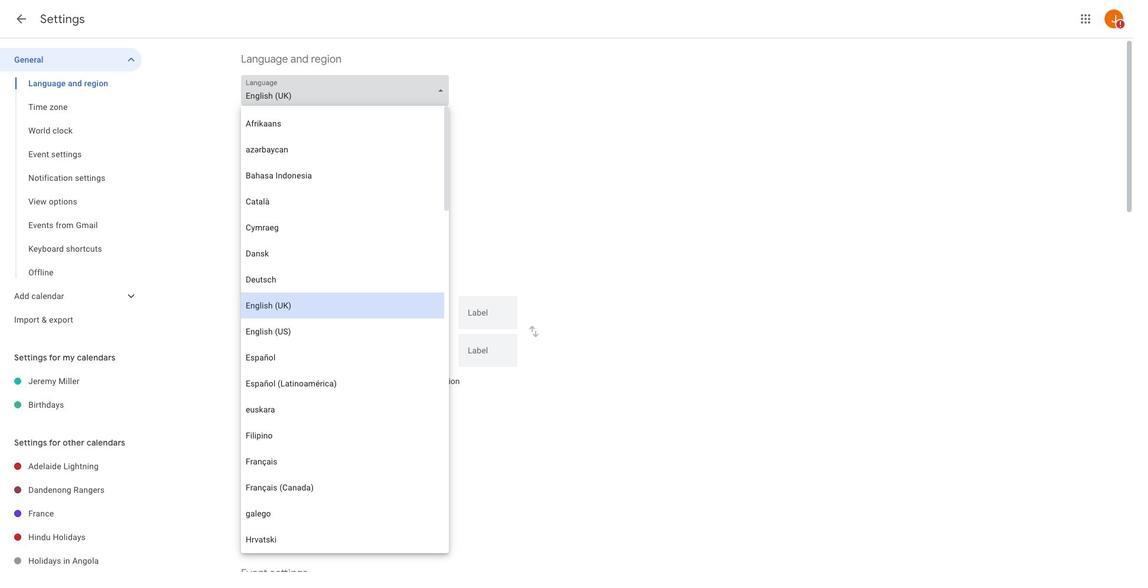Task type: locate. For each thing, give the bounding box(es) containing it.
dansk option
[[241, 241, 444, 267]]

english (us)‎ option
[[241, 319, 444, 345]]

2 vertical spatial tree
[[0, 454, 142, 572]]

holidays in angola tree item
[[0, 549, 142, 572]]

None field
[[241, 75, 454, 106]]

afrikaans option
[[241, 111, 444, 137]]

azərbaycan option
[[241, 137, 444, 163]]

0 vertical spatial tree
[[0, 48, 142, 332]]

bahasa indonesia option
[[241, 163, 444, 189]]

general tree item
[[0, 48, 142, 72]]

language list box
[[241, 106, 444, 572]]

tree
[[0, 48, 142, 332], [0, 369, 142, 417], [0, 454, 142, 572]]

jeremy miller tree item
[[0, 369, 142, 393]]

group
[[0, 72, 142, 284]]

deutsch option
[[241, 267, 444, 293]]

hrvatski option
[[241, 527, 444, 553]]

català option
[[241, 189, 444, 215]]

go back image
[[14, 12, 28, 26]]

hindu holidays tree item
[[0, 525, 142, 549]]

birthdays tree item
[[0, 393, 142, 417]]

heading
[[40, 12, 85, 27]]

1 vertical spatial tree
[[0, 369, 142, 417]]

3 tree from the top
[[0, 454, 142, 572]]



Task type: vqa. For each thing, say whether or not it's contained in the screenshot.
6 element
no



Task type: describe. For each thing, give the bounding box(es) containing it.
france tree item
[[0, 502, 142, 525]]

español option
[[241, 345, 444, 371]]

français (canada)‎ option
[[241, 475, 444, 501]]

español (latinoamérica)‎ option
[[241, 371, 444, 397]]

cymraeg option
[[241, 215, 444, 241]]

Label for secondary time zone. text field
[[468, 346, 508, 363]]

Label for primary time zone. text field
[[468, 308, 508, 325]]

2 tree from the top
[[0, 369, 142, 417]]

english (uk)‎ option
[[241, 293, 444, 319]]

adelaide lightning tree item
[[0, 454, 142, 478]]

isizulu option
[[241, 553, 444, 572]]

galego option
[[241, 501, 444, 527]]

français option
[[241, 449, 444, 475]]

dandenong rangers tree item
[[0, 478, 142, 502]]

1 tree from the top
[[0, 48, 142, 332]]

euskara option
[[241, 397, 444, 423]]

filipino option
[[241, 423, 444, 449]]



